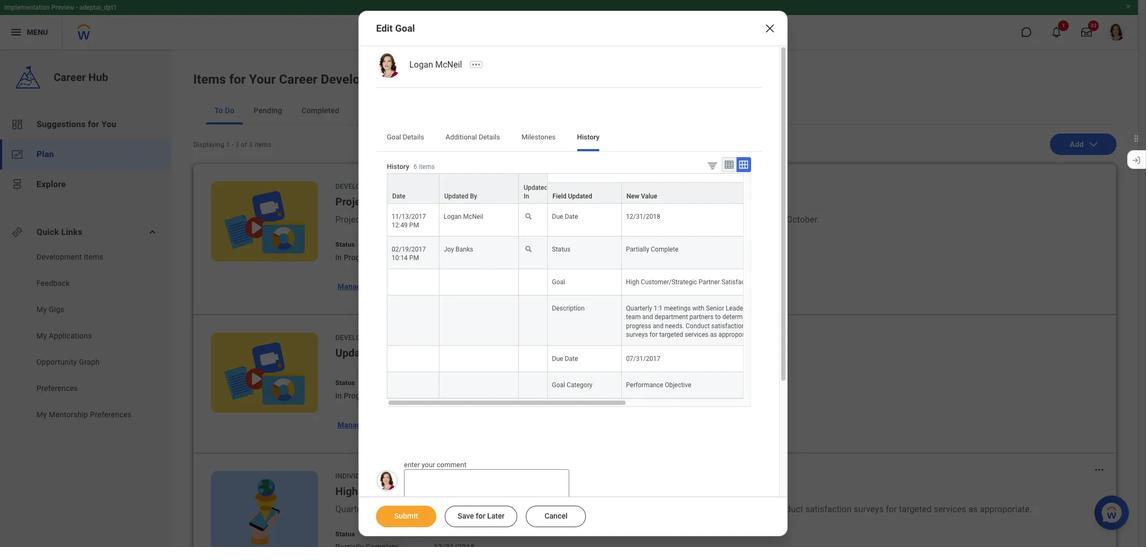 Task type: describe. For each thing, give the bounding box(es) containing it.
team
[[389, 195, 416, 208]]

date down field updated
[[565, 213, 578, 221]]

row containing goal category
[[387, 372, 915, 399]]

in for me
[[335, 253, 342, 262]]

implementation preview -   adeptai_dpt1 banner
[[0, 0, 1138, 49]]

team inside quarterly 1:1 meetings with senior leadership team and department partners to determine progress and needs. conduct satisfaction surveys for targeted services as approporiate.
[[626, 314, 641, 321]]

high inside edit goal dialog
[[626, 279, 640, 286]]

satisfaction inside quarterly 1:1 meetings with senior leadership team and department partners to determine progress and needs. conduct satisfaction surveys for targeted services as approporiate.
[[712, 322, 745, 330]]

field updated
[[553, 193, 592, 200]]

2 project from the top
[[335, 215, 363, 225]]

1 3 from the left
[[235, 141, 239, 149]]

0 horizontal spatial senior
[[445, 505, 469, 515]]

due date for 07/31/2017
[[552, 355, 578, 363]]

logan mcneil for bottommost logan mcneil element
[[444, 213, 483, 221]]

development down 10:14
[[368, 282, 414, 291]]

new
[[627, 193, 640, 200]]

goal for goal category
[[552, 381, 565, 389]]

feedback link
[[35, 278, 146, 289]]

- for 3
[[232, 141, 234, 149]]

1 vertical spatial satisfaction
[[806, 505, 852, 515]]

inbox large image
[[1082, 27, 1092, 38]]

1 horizontal spatial items
[[193, 72, 226, 87]]

1 horizontal spatial logan
[[444, 213, 462, 221]]

development inside development item project for team a
[[335, 182, 384, 191]]

quarterly inside quarterly 1:1 meetings with senior leadership team and department partners to determine progress and needs. conduct satisfaction surveys for targeted services as approporiate.
[[626, 305, 652, 313]]

by inside updated by popup button
[[470, 193, 477, 200]]

development item update resume
[[335, 334, 409, 360]]

submit
[[394, 512, 418, 521]]

phase
[[439, 215, 462, 225]]

approporiate. inside edit goal dialog
[[719, 331, 757, 338]]

1 vertical spatial logan mcneil element
[[444, 211, 483, 221]]

1 vertical spatial services
[[934, 505, 967, 515]]

satisfaction inside edit goal dialog
[[722, 279, 756, 286]]

last updated by me
[[434, 379, 483, 400]]

goal for goal details
[[387, 133, 401, 141]]

complete
[[651, 246, 679, 253]]

onboarding home image
[[11, 148, 24, 161]]

row containing field updated
[[387, 183, 915, 204]]

development inside development item update resume
[[335, 334, 384, 342]]

partners inside quarterly 1:1 meetings with senior leadership team and department partners to determine progress and needs. conduct satisfaction surveys for targeted services as approporiate.
[[690, 314, 714, 321]]

adeptai_dpt1
[[79, 4, 117, 11]]

2 vertical spatial due date
[[434, 531, 461, 538]]

item inside development item project for team a
[[386, 182, 402, 191]]

updated up the tuning
[[524, 184, 548, 192]]

- for adeptai_dpt1
[[76, 4, 78, 11]]

goal category
[[552, 381, 593, 389]]

resume
[[372, 347, 409, 360]]

logan mcneil for the top logan mcneil element
[[410, 60, 462, 70]]

additional details
[[446, 133, 500, 141]]

partner inside row
[[699, 279, 720, 286]]

need
[[491, 215, 510, 225]]

details for additional details
[[479, 133, 500, 141]]

performance objective
[[626, 381, 692, 389]]

item inside development item update resume
[[386, 334, 402, 342]]

updated by
[[444, 193, 477, 200]]

senior inside quarterly 1:1 meetings with senior leadership team and department partners to determine progress and needs. conduct satisfaction surveys for targeted services as approporiate.
[[706, 305, 724, 313]]

1 horizontal spatial career
[[279, 72, 318, 87]]

partially complete
[[626, 246, 679, 253]]

performance objective element
[[626, 379, 692, 389]]

my gigs link
[[35, 304, 146, 315]]

enter
[[404, 461, 420, 469]]

updated by button
[[440, 174, 518, 203]]

1 vertical spatial partners
[[603, 505, 636, 515]]

6
[[414, 163, 417, 171]]

displaying
[[193, 141, 224, 149]]

action bar region
[[359, 498, 787, 528]]

created by me
[[434, 241, 467, 262]]

status inside edit goal dialog
[[552, 246, 571, 253]]

item up your
[[415, 421, 431, 429]]

row containing description
[[387, 296, 915, 346]]

progress for me
[[344, 253, 375, 262]]

based
[[365, 215, 389, 225]]

employee's photo (logan mcneil) image for logan
[[376, 53, 401, 78]]

items inside list
[[84, 253, 103, 261]]

presentation:
[[706, 215, 757, 225]]

1 vertical spatial satisfaction
[[497, 485, 555, 498]]

targeted inside quarterly 1:1 meetings with senior leadership team and department partners to determine progress and needs. conduct satisfaction surveys for targeted services as approporiate.
[[659, 331, 683, 338]]

individual
[[335, 472, 373, 480]]

0 horizontal spatial to
[[576, 215, 584, 225]]

date button
[[388, 174, 439, 203]]

joy banks
[[444, 246, 473, 253]]

0 horizontal spatial logan
[[410, 60, 433, 70]]

expand table image
[[739, 159, 749, 170]]

02/19/2017 10:14 pm
[[392, 246, 428, 262]]

0 horizontal spatial with
[[426, 505, 442, 515]]

1 vertical spatial quarterly
[[335, 505, 371, 515]]

cancel button
[[526, 506, 586, 528]]

0 vertical spatial logan mcneil element
[[410, 60, 469, 70]]

dashboard image
[[11, 118, 24, 131]]

0 horizontal spatial partner
[[458, 485, 494, 498]]

tab list for 02/19/2017 10:14 pm
[[376, 126, 762, 151]]

to do
[[215, 106, 234, 115]]

value
[[641, 193, 657, 200]]

for inside "button"
[[476, 512, 486, 521]]

12:49
[[392, 222, 408, 229]]

individual goal
[[335, 472, 393, 480]]

customer/strategic inside row
[[641, 279, 697, 286]]

due down "submit" button
[[434, 531, 445, 538]]

hub
[[88, 71, 108, 84]]

enter your comment text field
[[404, 470, 569, 504]]

development items link
[[35, 252, 146, 262]]

to
[[215, 106, 223, 115]]

cancel
[[545, 512, 568, 521]]

my gigs
[[36, 305, 64, 314]]

field updated button
[[548, 183, 621, 203]]

1 horizontal spatial of
[[777, 215, 785, 225]]

comment
[[437, 461, 467, 469]]

partially
[[626, 246, 650, 253]]

1 vertical spatial quarterly 1:1 meetings with senior leadership team and department partners to determine progress and needs. conduct satisfaction surveys for targeted services as approporiate.
[[335, 505, 1032, 515]]

1 vertical spatial 1:1
[[373, 505, 385, 515]]

x image
[[764, 22, 777, 35]]

0 horizontal spatial high
[[335, 485, 358, 498]]

edit goal
[[376, 23, 415, 34]]

pm for 10:14
[[409, 255, 419, 262]]

11/13/2017 12:49 pm
[[392, 213, 428, 229]]

implementation
[[4, 4, 50, 11]]

0 horizontal spatial team
[[517, 505, 537, 515]]

1 horizontal spatial targeted
[[899, 505, 932, 515]]

development up feedback
[[36, 253, 82, 261]]

gigs
[[49, 305, 64, 314]]

goal details
[[387, 133, 424, 141]]

later
[[487, 512, 505, 521]]

applications
[[49, 332, 92, 340]]

by inside last updated by me
[[476, 379, 483, 387]]

date inside popup button
[[392, 193, 406, 200]]

to do button
[[206, 97, 243, 125]]

0 vertical spatial of
[[241, 141, 247, 149]]

12/31/2018
[[626, 213, 661, 221]]

0 horizontal spatial leadership
[[471, 505, 515, 515]]

your
[[422, 461, 435, 469]]

high customer/strategic partner satisfaction inside row
[[626, 279, 756, 286]]

pending
[[254, 106, 282, 115]]

updated right field
[[568, 193, 592, 200]]

plan link
[[0, 140, 172, 170]]

to inside quarterly 1:1 meetings with senior leadership team and department partners to determine progress and needs. conduct satisfaction surveys for targeted services as approporiate.
[[715, 314, 721, 321]]

1 vertical spatial meetings
[[387, 505, 424, 515]]

milestones
[[522, 133, 556, 141]]

0 horizontal spatial items
[[255, 141, 272, 149]]

arrow right image
[[436, 281, 446, 292]]

select to filter grid data image
[[707, 160, 719, 171]]

previous
[[403, 215, 436, 225]]

services inside edit goal dialog
[[685, 331, 709, 338]]

employee's photo (logan mcneil) image for enter
[[376, 470, 398, 492]]

october.
[[787, 215, 820, 225]]

opportunity graph
[[36, 358, 100, 367]]

edit
[[376, 23, 393, 34]]

completed
[[302, 106, 339, 115]]

development up enter
[[368, 421, 414, 429]]

item left arrow right icon
[[415, 282, 431, 291]]

created
[[434, 241, 458, 249]]

1 on from the left
[[391, 215, 401, 225]]

date
[[675, 215, 692, 225]]

0 horizontal spatial preferences
[[36, 384, 78, 393]]

due left date
[[658, 215, 673, 225]]

career hub
[[54, 71, 108, 84]]

row containing 02/19/2017 10:14 pm
[[387, 237, 915, 270]]

1 horizontal spatial preferences
[[90, 411, 132, 419]]

your
[[249, 72, 276, 87]]

row containing due date
[[387, 346, 915, 372]]

me inside the "created by me"
[[434, 253, 444, 262]]

11/13/2017
[[392, 213, 426, 221]]

1 horizontal spatial surveys
[[854, 505, 884, 515]]

details for goal details
[[403, 133, 424, 141]]

row containing goal
[[387, 270, 915, 296]]

completed button
[[293, 97, 348, 125]]

feedback
[[36, 279, 70, 288]]

row containing 11/13/2017 12:49 pm
[[387, 204, 915, 237]]

my for my applications
[[36, 332, 47, 340]]



Task type: vqa. For each thing, say whether or not it's contained in the screenshot.
Email Maria Cardoza ELEMENT
no



Task type: locate. For each thing, give the bounding box(es) containing it.
prior
[[556, 215, 574, 225]]

notifications large image
[[1051, 27, 1062, 38]]

quarterly 1:1 meetings with senior leadership team and department partners to determine progress and needs. conduct satisfaction surveys for targeted services as approporiate. inside edit goal dialog
[[626, 305, 759, 338]]

items up the feedback link
[[84, 253, 103, 261]]

0 horizontal spatial targeted
[[659, 331, 683, 338]]

1 vertical spatial progress
[[344, 392, 375, 400]]

0 vertical spatial with
[[693, 305, 705, 313]]

plan
[[36, 149, 54, 159]]

1
[[226, 141, 230, 149]]

0 horizontal spatial career
[[54, 71, 86, 84]]

date up goal category
[[565, 355, 578, 363]]

leadership
[[726, 305, 758, 313], [471, 505, 515, 515]]

1 vertical spatial manage
[[338, 421, 366, 429]]

1 horizontal spatial team
[[626, 314, 641, 321]]

preferences link
[[35, 383, 146, 394]]

manage
[[338, 282, 366, 291], [338, 421, 366, 429]]

0 vertical spatial high customer/strategic partner satisfaction
[[626, 279, 756, 286]]

1:1 up 07/31/2017
[[654, 305, 663, 313]]

0 horizontal spatial items
[[84, 253, 103, 261]]

- right "preview"
[[76, 4, 78, 11]]

save for later
[[458, 512, 505, 521]]

2 me from the top
[[434, 392, 444, 400]]

3 my from the top
[[36, 411, 47, 419]]

preferences down preferences link
[[90, 411, 132, 419]]

1 manage from the top
[[338, 282, 366, 291]]

suggestions for you
[[36, 119, 116, 129]]

explore link
[[0, 170, 172, 200]]

1 horizontal spatial services
[[934, 505, 967, 515]]

0 vertical spatial to
[[576, 215, 584, 225]]

implementation preview -   adeptai_dpt1
[[4, 4, 117, 11]]

due date down save
[[434, 531, 461, 538]]

1 vertical spatial progress
[[690, 505, 724, 515]]

2 progress from the top
[[344, 392, 375, 400]]

as inside quarterly 1:1 meetings with senior leadership team and department partners to determine progress and needs. conduct satisfaction surveys for targeted services as approporiate.
[[710, 331, 717, 338]]

quarterly up 07/31/2017
[[626, 305, 652, 313]]

2 details from the left
[[479, 133, 500, 141]]

for inside list
[[88, 119, 99, 129]]

my mentorship preferences
[[36, 411, 132, 419]]

project
[[335, 195, 370, 208], [335, 215, 363, 225]]

progress for by
[[344, 392, 375, 400]]

2 vertical spatial in
[[335, 392, 342, 400]]

0 horizontal spatial customer/strategic
[[361, 485, 456, 498]]

0 vertical spatial my
[[36, 305, 47, 314]]

manage development item button
[[331, 276, 451, 297], [331, 414, 451, 436]]

new value
[[627, 193, 657, 200]]

manage development item up enter
[[338, 421, 431, 429]]

details up history 6 items
[[403, 133, 424, 141]]

1 horizontal spatial high customer/strategic partner satisfaction
[[626, 279, 756, 286]]

manage development item
[[338, 282, 431, 291], [338, 421, 431, 429]]

-
[[76, 4, 78, 11], [232, 141, 234, 149]]

1 vertical spatial high
[[335, 485, 358, 498]]

2 pm from the top
[[409, 255, 419, 262]]

tab list for development item
[[193, 97, 1117, 125]]

for inside quarterly 1:1 meetings with senior leadership team and department partners to determine progress and needs. conduct satisfaction surveys for targeted services as approporiate.
[[650, 331, 658, 338]]

0 horizontal spatial satisfaction
[[497, 485, 555, 498]]

leadership inside edit goal dialog
[[726, 305, 758, 313]]

pending button
[[245, 97, 291, 125]]

1:1 inside quarterly 1:1 meetings with senior leadership team and department partners to determine progress and needs. conduct satisfaction surveys for targeted services as approporiate.
[[654, 305, 663, 313]]

high customer/strategic partner satisfaction down complete
[[626, 279, 756, 286]]

quarterly down individual
[[335, 505, 371, 515]]

0 vertical spatial customer/strategic
[[641, 279, 697, 286]]

2 status in progress from the top
[[335, 379, 375, 400]]

development items
[[36, 253, 103, 261]]

displaying 1 - 3 of 3 items
[[193, 141, 272, 149]]

details
[[403, 133, 424, 141], [479, 133, 500, 141]]

by
[[459, 241, 467, 249]]

on right based on the top left of page
[[391, 215, 401, 225]]

with inside edit goal dialog
[[693, 305, 705, 313]]

list
[[0, 109, 172, 200], [0, 252, 172, 423]]

0 vertical spatial senior
[[706, 305, 724, 313]]

employee's photo (logan mcneil) image
[[376, 53, 401, 78], [376, 470, 398, 492]]

project left based on the top left of page
[[335, 215, 363, 225]]

tuning
[[529, 215, 554, 225]]

0 vertical spatial services
[[685, 331, 709, 338]]

last
[[434, 379, 447, 387]]

0 vertical spatial logan
[[410, 60, 433, 70]]

goal up description
[[552, 279, 565, 286]]

quarterly 1:1 meetings with senior leadership team and department partners to determine progress and needs. conduct satisfaction surveys for targeted services as approporiate.
[[626, 305, 759, 338], [335, 505, 1032, 515]]

1 vertical spatial manage development item button
[[331, 414, 451, 436]]

goal left category
[[552, 381, 565, 389]]

0 vertical spatial list
[[0, 109, 172, 200]]

1 vertical spatial employee's photo (logan mcneil) image
[[376, 470, 398, 492]]

career left hub on the top of the page
[[54, 71, 86, 84]]

tab list containing to do
[[193, 97, 1117, 125]]

opportunity
[[36, 358, 77, 367]]

history right milestones
[[577, 133, 600, 141]]

1 horizontal spatial progress
[[690, 505, 724, 515]]

status in progress down based on the top left of page
[[335, 241, 375, 262]]

items down pending
[[255, 141, 272, 149]]

on
[[391, 215, 401, 225], [694, 215, 704, 225]]

due date up goal category
[[552, 355, 578, 363]]

item up team
[[386, 182, 402, 191]]

senior
[[706, 305, 724, 313], [445, 505, 469, 515]]

manage development item button down 10:14
[[331, 276, 451, 297]]

0 vertical spatial determine
[[723, 314, 752, 321]]

preferences down opportunity
[[36, 384, 78, 393]]

development up based on the top left of page
[[335, 182, 384, 191]]

department inside quarterly 1:1 meetings with senior leadership team and department partners to determine progress and needs. conduct satisfaction surveys for targeted services as approporiate.
[[655, 314, 688, 321]]

1 horizontal spatial details
[[479, 133, 500, 141]]

date column header
[[387, 173, 440, 205]]

0 horizontal spatial services
[[685, 331, 709, 338]]

profile logan mcneil element
[[1102, 20, 1132, 44]]

goal up history 6 items
[[387, 133, 401, 141]]

1 horizontal spatial approporiate.
[[980, 505, 1032, 515]]

due up goal category
[[552, 355, 563, 363]]

needs. inside quarterly 1:1 meetings with senior leadership team and department partners to determine progress and needs. conduct satisfaction surveys for targeted services as approporiate.
[[665, 322, 684, 330]]

on right date
[[694, 215, 704, 225]]

high customer/strategic partner satisfaction down comment
[[335, 485, 555, 498]]

end
[[760, 215, 774, 225]]

toolbar inside edit goal dialog
[[699, 157, 751, 173]]

date down save
[[447, 531, 461, 538]]

team
[[626, 314, 641, 321], [517, 505, 537, 515]]

1 horizontal spatial high
[[626, 279, 640, 286]]

1 vertical spatial conduct
[[771, 505, 804, 515]]

development item project for team a
[[335, 182, 426, 208]]

status in progress
[[335, 241, 375, 262], [335, 379, 375, 400]]

1 vertical spatial due date
[[552, 355, 578, 363]]

save for later button
[[445, 506, 518, 528]]

0 vertical spatial department
[[655, 314, 688, 321]]

history left 6
[[387, 163, 409, 171]]

manage development item for 1st manage development item button from the bottom
[[338, 421, 431, 429]]

partners
[[690, 314, 714, 321], [603, 505, 636, 515]]

updated by column header
[[440, 173, 519, 205]]

1 horizontal spatial conduct
[[771, 505, 804, 515]]

0 vertical spatial -
[[76, 4, 78, 11]]

items for your career development
[[193, 72, 397, 87]]

opportunity graph link
[[35, 357, 146, 368]]

1 list from the top
[[0, 109, 172, 200]]

1 me from the top
[[434, 253, 444, 262]]

tab list containing goal details
[[376, 126, 762, 151]]

1 horizontal spatial with
[[693, 305, 705, 313]]

0 vertical spatial meetings
[[664, 305, 691, 313]]

field
[[553, 193, 567, 200]]

2 list from the top
[[0, 252, 172, 423]]

needs.
[[665, 322, 684, 330], [743, 505, 769, 515]]

goal right edit
[[395, 23, 415, 34]]

logan mcneil element
[[410, 60, 469, 70], [444, 211, 483, 221]]

1 vertical spatial preferences
[[90, 411, 132, 419]]

items right 6
[[419, 163, 435, 171]]

of right end
[[777, 215, 785, 225]]

a.
[[464, 215, 473, 225]]

1 status in progress from the top
[[335, 241, 375, 262]]

item up resume on the bottom left
[[386, 334, 402, 342]]

0 vertical spatial manage development item
[[338, 282, 431, 291]]

0 vertical spatial as
[[710, 331, 717, 338]]

1 vertical spatial logan
[[444, 213, 462, 221]]

mentorship
[[49, 411, 88, 419]]

goal for goal
[[552, 279, 565, 286]]

2 on from the left
[[694, 215, 704, 225]]

progress inside quarterly 1:1 meetings with senior leadership team and department partners to determine progress and needs. conduct satisfaction surveys for targeted services as approporiate.
[[626, 322, 651, 330]]

of right 1
[[241, 141, 247, 149]]

project based on previous phase a. will need fine tuning prior to first presentation. due date on presentation: end of october.
[[335, 215, 820, 225]]

0 vertical spatial me
[[434, 253, 444, 262]]

1 horizontal spatial partner
[[699, 279, 720, 286]]

1 horizontal spatial leadership
[[726, 305, 758, 313]]

1 progress from the top
[[344, 253, 375, 262]]

new value button
[[622, 183, 768, 203]]

in for by
[[335, 392, 342, 400]]

me down last
[[434, 392, 444, 400]]

customer/strategic up submit
[[361, 485, 456, 498]]

row
[[387, 173, 915, 205], [387, 183, 915, 204], [387, 204, 915, 237], [387, 237, 915, 270], [387, 270, 915, 296], [387, 296, 915, 346], [387, 346, 915, 372], [387, 372, 915, 399]]

5 row from the top
[[387, 270, 915, 296]]

project inside development item project for team a
[[335, 195, 370, 208]]

satisfaction
[[712, 322, 745, 330], [806, 505, 852, 515]]

1 project from the top
[[335, 195, 370, 208]]

employee's photo (logan mcneil) image right individual
[[376, 470, 398, 492]]

do
[[225, 106, 234, 115]]

pm down 11/13/2017
[[409, 222, 419, 229]]

2 my from the top
[[36, 332, 47, 340]]

my for my gigs
[[36, 305, 47, 314]]

progress left 10:14
[[344, 253, 375, 262]]

1:1 left submit
[[373, 505, 385, 515]]

submit button
[[376, 506, 436, 528]]

a
[[419, 195, 426, 208]]

additional
[[446, 133, 477, 141]]

by up a.
[[470, 193, 477, 200]]

1 vertical spatial as
[[969, 505, 978, 515]]

high customer/strategic partner satisfaction
[[626, 279, 756, 286], [335, 485, 555, 498]]

explore
[[36, 179, 66, 189]]

0 vertical spatial manage
[[338, 282, 366, 291]]

history for history
[[577, 133, 600, 141]]

my down my gigs
[[36, 332, 47, 340]]

meetings inside quarterly 1:1 meetings with senior leadership team and department partners to determine progress and needs. conduct satisfaction surveys for targeted services as approporiate.
[[664, 305, 691, 313]]

manage development item for 2nd manage development item button from the bottom
[[338, 282, 431, 291]]

7 row from the top
[[387, 346, 915, 372]]

1 horizontal spatial needs.
[[743, 505, 769, 515]]

me down created
[[434, 253, 444, 262]]

career right 'your'
[[279, 72, 318, 87]]

1 vertical spatial list
[[0, 252, 172, 423]]

2 vertical spatial my
[[36, 411, 47, 419]]

tab list inside edit goal dialog
[[376, 126, 762, 151]]

goal right individual
[[375, 472, 393, 480]]

manage development item button up enter
[[331, 414, 451, 436]]

0 horizontal spatial progress
[[626, 322, 651, 330]]

logan
[[410, 60, 433, 70], [444, 213, 462, 221]]

status in progress down update
[[335, 379, 375, 400]]

history 6 items
[[387, 163, 435, 171]]

my left gigs
[[36, 305, 47, 314]]

description
[[552, 305, 585, 313]]

2 row from the top
[[387, 183, 915, 204]]

0 horizontal spatial on
[[391, 215, 401, 225]]

for inside development item project for team a
[[373, 195, 387, 208]]

in inside updated in
[[524, 193, 529, 200]]

0 horizontal spatial as
[[710, 331, 717, 338]]

updated inside last updated by me
[[449, 379, 474, 387]]

status in progress for me
[[335, 241, 375, 262]]

0 horizontal spatial conduct
[[686, 322, 710, 330]]

development up update
[[335, 334, 384, 342]]

0 horizontal spatial quarterly
[[335, 505, 371, 515]]

progress
[[626, 322, 651, 330], [690, 505, 724, 515]]

1 pm from the top
[[409, 222, 419, 229]]

4 row from the top
[[387, 237, 915, 270]]

1 horizontal spatial as
[[969, 505, 978, 515]]

mcneil for bottommost logan mcneil element
[[463, 213, 483, 221]]

pm for 12:49
[[409, 222, 419, 229]]

employee's photo (logan mcneil) image down edit
[[376, 53, 401, 78]]

objective
[[665, 381, 692, 389]]

0 vertical spatial 1:1
[[654, 305, 663, 313]]

surveys inside quarterly 1:1 meetings with senior leadership team and department partners to determine progress and needs. conduct satisfaction surveys for targeted services as approporiate.
[[626, 331, 648, 338]]

table image
[[724, 159, 735, 170]]

services
[[685, 331, 709, 338], [934, 505, 967, 515]]

0 vertical spatial satisfaction
[[722, 279, 756, 286]]

0 vertical spatial manage development item button
[[331, 276, 451, 297]]

1 horizontal spatial history
[[577, 133, 600, 141]]

pm inside 11/13/2017 12:49 pm
[[409, 222, 419, 229]]

tab list
[[193, 97, 1117, 125], [376, 126, 762, 151]]

1 vertical spatial targeted
[[899, 505, 932, 515]]

- right 1
[[232, 141, 234, 149]]

presentation.
[[604, 215, 655, 225]]

0 horizontal spatial partners
[[603, 505, 636, 515]]

joy banks element
[[444, 244, 473, 253]]

will
[[475, 215, 489, 225]]

1 horizontal spatial quarterly
[[626, 305, 652, 313]]

team up 07/31/2017
[[626, 314, 641, 321]]

list containing development items
[[0, 252, 172, 423]]

targeted
[[659, 331, 683, 338], [899, 505, 932, 515]]

update
[[335, 347, 370, 360]]

my
[[36, 305, 47, 314], [36, 332, 47, 340], [36, 411, 47, 419]]

logan left a.
[[444, 213, 462, 221]]

1 manage development item button from the top
[[331, 276, 451, 297]]

approporiate.
[[719, 331, 757, 338], [980, 505, 1032, 515]]

1 horizontal spatial meetings
[[664, 305, 691, 313]]

1 row from the top
[[387, 173, 915, 205]]

0 horizontal spatial department
[[556, 505, 601, 515]]

development up completed
[[321, 72, 397, 87]]

mcneil inside row
[[463, 213, 483, 221]]

- inside banner
[[76, 4, 78, 11]]

1 vertical spatial high customer/strategic partner satisfaction
[[335, 485, 555, 498]]

0 horizontal spatial of
[[241, 141, 247, 149]]

due down field
[[552, 213, 563, 221]]

progress down update
[[344, 392, 375, 400]]

close environment banner image
[[1126, 3, 1132, 10]]

due date down field
[[552, 213, 578, 221]]

as
[[710, 331, 717, 338], [969, 505, 978, 515]]

2 manage from the top
[[338, 421, 366, 429]]

updated right last
[[449, 379, 474, 387]]

1 horizontal spatial 1:1
[[654, 305, 663, 313]]

conduct inside quarterly 1:1 meetings with senior leadership team and department partners to determine progress and needs. conduct satisfaction surveys for targeted services as approporiate.
[[686, 322, 710, 330]]

1 vertical spatial needs.
[[743, 505, 769, 515]]

8 row from the top
[[387, 372, 915, 399]]

1 vertical spatial to
[[715, 314, 721, 321]]

1 vertical spatial items
[[84, 253, 103, 261]]

1 vertical spatial project
[[335, 215, 363, 225]]

2 horizontal spatial to
[[715, 314, 721, 321]]

items inside history 6 items
[[419, 163, 435, 171]]

0 horizontal spatial 3
[[235, 141, 239, 149]]

me
[[434, 253, 444, 262], [434, 392, 444, 400]]

2 manage development item from the top
[[338, 421, 431, 429]]

edit goal dialog
[[359, 11, 915, 547]]

1 horizontal spatial -
[[232, 141, 234, 149]]

manage development item down 10:14
[[338, 282, 431, 291]]

customer/strategic down complete
[[641, 279, 697, 286]]

0 horizontal spatial determine
[[648, 505, 687, 515]]

high down partially
[[626, 279, 640, 286]]

items
[[193, 72, 226, 87], [84, 253, 103, 261]]

pm
[[409, 222, 419, 229], [409, 255, 419, 262]]

pm down 02/19/2017
[[409, 255, 419, 262]]

team left cancel
[[517, 505, 537, 515]]

updated up phase
[[444, 193, 469, 200]]

fine
[[512, 215, 527, 225]]

suggestions
[[36, 119, 86, 129]]

banks
[[456, 246, 473, 253]]

due date for 12/31/2018
[[552, 213, 578, 221]]

of
[[241, 141, 247, 149], [777, 215, 785, 225]]

1 employee's photo (logan mcneil) image from the top
[[376, 53, 401, 78]]

1 horizontal spatial satisfaction
[[722, 279, 756, 286]]

details right additional
[[479, 133, 500, 141]]

date up 11/13/2017
[[392, 193, 406, 200]]

1 my from the top
[[36, 305, 47, 314]]

department
[[655, 314, 688, 321], [556, 505, 601, 515]]

10:14
[[392, 255, 408, 262]]

0 horizontal spatial -
[[76, 4, 78, 11]]

you
[[101, 119, 116, 129]]

logan down edit goal
[[410, 60, 433, 70]]

my for my mentorship preferences
[[36, 411, 47, 419]]

0 horizontal spatial high customer/strategic partner satisfaction
[[335, 485, 555, 498]]

1 details from the left
[[403, 133, 424, 141]]

high down individual
[[335, 485, 358, 498]]

1 horizontal spatial to
[[638, 505, 646, 515]]

pm inside 02/19/2017 10:14 pm
[[409, 255, 419, 262]]

0 vertical spatial due date
[[552, 213, 578, 221]]

2 employee's photo (logan mcneil) image from the top
[[376, 470, 398, 492]]

2 manage development item button from the top
[[331, 414, 451, 436]]

1 vertical spatial -
[[232, 141, 234, 149]]

0 vertical spatial progress
[[626, 322, 651, 330]]

2 3 from the left
[[249, 141, 253, 149]]

1 vertical spatial logan mcneil
[[444, 213, 483, 221]]

by right last
[[476, 379, 483, 387]]

cell
[[387, 270, 440, 296], [440, 270, 519, 296], [519, 270, 548, 296], [387, 296, 440, 346], [440, 296, 519, 346], [519, 296, 548, 346], [387, 346, 440, 372], [440, 346, 519, 372], [519, 346, 548, 372], [387, 372, 440, 399], [440, 372, 519, 399], [519, 372, 548, 399]]

status in progress for by
[[335, 379, 375, 400]]

project up based on the top left of page
[[335, 195, 370, 208]]

toolbar
[[699, 157, 751, 173]]

1 vertical spatial tab list
[[376, 126, 762, 151]]

row containing updated in
[[387, 173, 915, 205]]

goal inside tab list
[[387, 133, 401, 141]]

items up the to
[[193, 72, 226, 87]]

mcneil for the top logan mcneil element
[[435, 60, 462, 70]]

my applications link
[[35, 331, 146, 341]]

me inside last updated by me
[[434, 392, 444, 400]]

preview
[[51, 4, 74, 11]]

list containing suggestions for you
[[0, 109, 172, 200]]

updated inside column header
[[444, 193, 469, 200]]

determine inside quarterly 1:1 meetings with senior leadership team and department partners to determine progress and needs. conduct satisfaction surveys for targeted services as approporiate.
[[723, 314, 752, 321]]

0 horizontal spatial mcneil
[[435, 60, 462, 70]]

6 row from the top
[[387, 296, 915, 346]]

due
[[552, 213, 563, 221], [658, 215, 673, 225], [552, 355, 563, 363], [434, 531, 445, 538]]

0 vertical spatial logan mcneil
[[410, 60, 462, 70]]

history for history 6 items
[[387, 163, 409, 171]]

my left mentorship
[[36, 411, 47, 419]]

logan mcneil inside row
[[444, 213, 483, 221]]

first
[[586, 215, 602, 225]]

updated in
[[524, 184, 548, 200]]

timeline milestone image
[[11, 178, 24, 191]]

category
[[567, 381, 593, 389]]

my applications
[[36, 332, 92, 340]]

1 manage development item from the top
[[338, 282, 431, 291]]

1 vertical spatial history
[[387, 163, 409, 171]]

1 vertical spatial partner
[[458, 485, 494, 498]]

2 vertical spatial to
[[638, 505, 646, 515]]

3 row from the top
[[387, 204, 915, 237]]

1 horizontal spatial 3
[[249, 141, 253, 149]]



